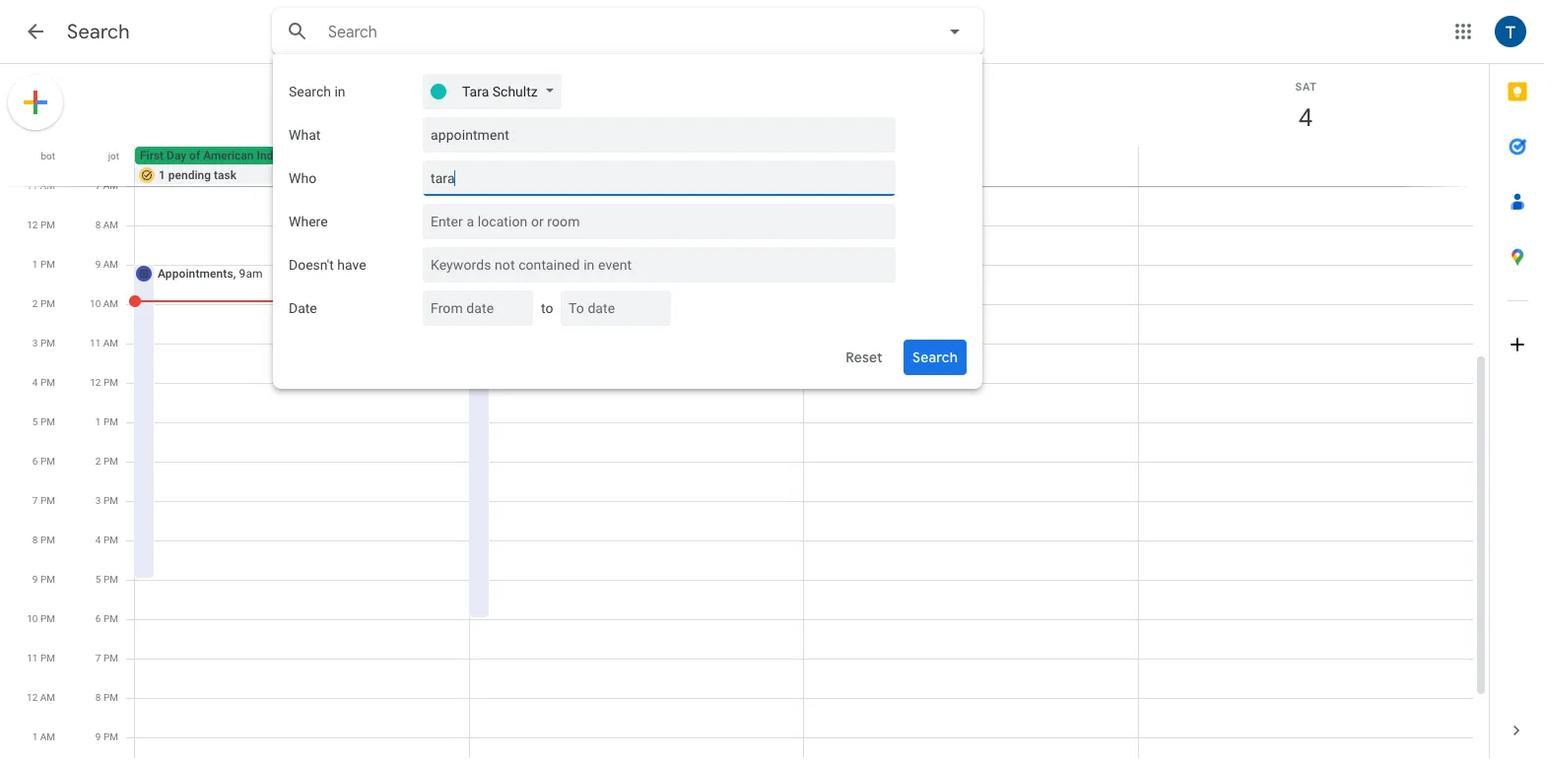 Task type: describe. For each thing, give the bounding box(es) containing it.
4 inside sat 4
[[1297, 101, 1312, 134]]

1 horizontal spatial 6
[[95, 614, 101, 625]]

0 horizontal spatial 6 pm
[[32, 456, 55, 467]]

american
[[203, 149, 254, 163]]

search in
[[289, 84, 345, 100]]

1 vertical spatial 8
[[32, 535, 38, 546]]

schultz
[[492, 84, 538, 100]]

12 am
[[27, 693, 55, 704]]

am up the 1 am
[[40, 693, 55, 704]]

11 pm
[[27, 653, 55, 664]]

0 horizontal spatial 4 pm
[[32, 377, 55, 388]]

first day of american indian heritage month
[[140, 149, 375, 163]]

search for search
[[67, 20, 130, 44]]

1 horizontal spatial 5
[[95, 574, 101, 585]]

1 am
[[32, 732, 55, 743]]

pending
[[168, 168, 211, 182]]

search heading
[[67, 20, 130, 44]]

1 vertical spatial 4 pm
[[95, 535, 118, 546]]

2 vertical spatial 9
[[95, 732, 101, 743]]

indian
[[257, 149, 289, 163]]

1 vertical spatial 9 pm
[[95, 732, 118, 743]]

1 vertical spatial 11 am
[[90, 338, 118, 349]]

2 vertical spatial 11
[[27, 653, 38, 664]]

0 vertical spatial 7
[[95, 180, 101, 191]]

in
[[334, 84, 345, 100]]

0 vertical spatial 5 pm
[[32, 417, 55, 428]]

4 grid
[[0, 64, 1489, 759]]

Keywords contained in event text field
[[431, 117, 880, 153]]

1 horizontal spatial 1 pm
[[95, 417, 118, 428]]

1 inside button
[[159, 168, 165, 182]]

1 vertical spatial 3
[[95, 496, 101, 506]]

1 horizontal spatial 6 pm
[[95, 614, 118, 625]]

cell containing first day of american indian heritage month
[[135, 147, 469, 186]]

Enter a participant or organiser text field
[[431, 161, 880, 196]]

bot
[[41, 151, 55, 162]]

1 , from the left
[[233, 267, 236, 281]]

what
[[289, 127, 321, 143]]

0 vertical spatial 9
[[95, 259, 101, 270]]

2 appointments from the left
[[492, 267, 568, 281]]

2 9am from the left
[[574, 267, 597, 281]]

10 pm
[[27, 614, 55, 625]]

0 horizontal spatial 2 pm
[[32, 299, 55, 309]]

0 vertical spatial 6
[[32, 456, 38, 467]]

am down bot
[[40, 180, 55, 191]]

1 vertical spatial 12
[[90, 377, 101, 388]]

2 appointments , 9am from the left
[[492, 267, 597, 281]]

sat
[[1295, 81, 1317, 94]]

2 cell from the left
[[469, 147, 804, 186]]

10 for 10 am
[[90, 299, 101, 309]]

3 cell from the left
[[804, 147, 1138, 186]]

none search field containing search in
[[272, 8, 983, 389]]

first
[[140, 149, 164, 163]]

To date text field
[[569, 291, 656, 326]]

0 vertical spatial 2
[[32, 299, 38, 309]]

have
[[337, 257, 366, 273]]

10 am
[[90, 299, 118, 309]]

to
[[541, 301, 553, 316]]

0 vertical spatial 11 am
[[27, 180, 55, 191]]

tara
[[462, 84, 489, 100]]

7 am
[[95, 180, 118, 191]]

0 vertical spatial 8 pm
[[32, 535, 55, 546]]

task
[[214, 168, 236, 182]]

1 horizontal spatial 8 pm
[[95, 693, 118, 704]]

month
[[340, 149, 375, 163]]

jot
[[108, 151, 119, 162]]

of
[[189, 149, 200, 163]]

am down 9 am
[[103, 299, 118, 309]]

first day of american indian heritage month button
[[135, 147, 457, 165]]



Task type: locate. For each thing, give the bounding box(es) containing it.
am down 10 am
[[103, 338, 118, 349]]

0 vertical spatial 7 pm
[[32, 496, 55, 506]]

Enter a location or room text field
[[431, 204, 880, 239]]

0 vertical spatial search
[[67, 20, 130, 44]]

12 down 10 am
[[90, 377, 101, 388]]

0 horizontal spatial 9am
[[239, 267, 263, 281]]

6 pm
[[32, 456, 55, 467], [95, 614, 118, 625]]

1 horizontal spatial ,
[[568, 267, 570, 281]]

1 vertical spatial 2 pm
[[95, 456, 118, 467]]

10 up 11 pm
[[27, 614, 38, 625]]

am
[[40, 180, 55, 191], [103, 180, 118, 191], [103, 220, 118, 231], [103, 259, 118, 270], [103, 299, 118, 309], [103, 338, 118, 349], [40, 693, 55, 704], [40, 732, 55, 743]]

0 horizontal spatial 1 pm
[[32, 259, 55, 270]]

row inside 4 grid
[[126, 147, 1489, 186]]

9am
[[239, 267, 263, 281], [574, 267, 597, 281]]

8 pm up 10 pm
[[32, 535, 55, 546]]

appointments , 9am
[[158, 267, 263, 281], [492, 267, 597, 281]]

7 pm
[[32, 496, 55, 506], [95, 653, 118, 664]]

tara schultz
[[462, 84, 538, 100]]

1 horizontal spatial 9 pm
[[95, 732, 118, 743]]

appointments
[[158, 267, 233, 281], [492, 267, 568, 281]]

1 horizontal spatial search
[[289, 84, 331, 100]]

search image
[[278, 12, 317, 51]]

0 horizontal spatial 2
[[32, 299, 38, 309]]

0 horizontal spatial ,
[[233, 267, 236, 281]]

0 horizontal spatial 3 pm
[[32, 338, 55, 349]]

9 up 10 pm
[[32, 574, 38, 585]]

1 vertical spatial 7 pm
[[95, 653, 118, 664]]

12 down 11 pm
[[27, 693, 38, 704]]

search right go back image
[[67, 20, 130, 44]]

search left 'in'
[[289, 84, 331, 100]]

row containing first day of american indian heritage month
[[126, 147, 1489, 186]]

1 horizontal spatial 2 pm
[[95, 456, 118, 467]]

tab list
[[1490, 64, 1544, 704]]

3
[[32, 338, 38, 349], [95, 496, 101, 506]]

0 horizontal spatial 5
[[32, 417, 38, 428]]

, left 'doesn't'
[[233, 267, 236, 281]]

1 cell from the left
[[135, 147, 469, 186]]

go back image
[[24, 20, 47, 43]]

0 vertical spatial 1 pm
[[32, 259, 55, 270]]

search
[[67, 20, 130, 44], [289, 84, 331, 100]]

0 horizontal spatial 9 pm
[[32, 574, 55, 585]]

6
[[32, 456, 38, 467], [95, 614, 101, 625]]

8
[[95, 220, 101, 231], [32, 535, 38, 546], [95, 693, 101, 704]]

appointments right 9 am
[[158, 267, 233, 281]]

0 horizontal spatial 8 pm
[[32, 535, 55, 546]]

pm
[[40, 220, 55, 231], [40, 259, 55, 270], [40, 299, 55, 309], [40, 338, 55, 349], [40, 377, 55, 388], [103, 377, 118, 388], [40, 417, 55, 428], [103, 417, 118, 428], [40, 456, 55, 467], [103, 456, 118, 467], [40, 496, 55, 506], [103, 496, 118, 506], [40, 535, 55, 546], [103, 535, 118, 546], [40, 574, 55, 585], [103, 574, 118, 585], [40, 614, 55, 625], [103, 614, 118, 625], [40, 653, 55, 664], [103, 653, 118, 664], [103, 693, 118, 704], [103, 732, 118, 743]]

4 pm
[[32, 377, 55, 388], [95, 535, 118, 546]]

10 down 9 am
[[90, 299, 101, 309]]

4
[[1297, 101, 1312, 134], [32, 377, 38, 388], [95, 535, 101, 546]]

where
[[289, 214, 328, 230]]

0 horizontal spatial 6
[[32, 456, 38, 467]]

1 vertical spatial 1 pm
[[95, 417, 118, 428]]

am down 8 am at the left top of page
[[103, 259, 118, 270]]

0 vertical spatial 2 pm
[[32, 299, 55, 309]]

1 horizontal spatial 4 pm
[[95, 535, 118, 546]]

12 left 8 am at the left top of page
[[27, 220, 38, 231]]

2 vertical spatial 8
[[95, 693, 101, 704]]

1 vertical spatial 4
[[32, 377, 38, 388]]

1 horizontal spatial 5 pm
[[95, 574, 118, 585]]

who
[[289, 170, 316, 186]]

appointments up the to
[[492, 267, 568, 281]]

0 horizontal spatial 10
[[27, 614, 38, 625]]

row
[[126, 147, 1489, 186]]

1 vertical spatial 5 pm
[[95, 574, 118, 585]]

1 vertical spatial 7
[[32, 496, 38, 506]]

9 am
[[95, 259, 118, 270]]

1 9am from the left
[[239, 267, 263, 281]]

1 vertical spatial 9
[[32, 574, 38, 585]]

0 horizontal spatial 4
[[32, 377, 38, 388]]

0 vertical spatial 12 pm
[[27, 220, 55, 231]]

1 horizontal spatial 11 am
[[90, 338, 118, 349]]

3 pm
[[32, 338, 55, 349], [95, 496, 118, 506]]

1
[[159, 168, 165, 182], [32, 259, 38, 270], [95, 417, 101, 428], [32, 732, 38, 743]]

11
[[27, 180, 38, 191], [90, 338, 101, 349], [27, 653, 38, 664]]

5 pm
[[32, 417, 55, 428], [95, 574, 118, 585]]

0 vertical spatial 4
[[1297, 101, 1312, 134]]

0 horizontal spatial search
[[67, 20, 130, 44]]

9 pm right the 1 am
[[95, 732, 118, 743]]

1 vertical spatial 5
[[95, 574, 101, 585]]

8 right 12 am at the left
[[95, 693, 101, 704]]

1 appointments from the left
[[158, 267, 233, 281]]

8 up 10 pm
[[32, 535, 38, 546]]

1 horizontal spatial 3
[[95, 496, 101, 506]]

12 pm left 8 am at the left top of page
[[27, 220, 55, 231]]

0 horizontal spatial 5 pm
[[32, 417, 55, 428]]

doesn't have
[[289, 257, 366, 273]]

11 am down 10 am
[[90, 338, 118, 349]]

search options image
[[935, 12, 974, 51]]

0 vertical spatial 3
[[32, 338, 38, 349]]

1 horizontal spatial 12 pm
[[90, 377, 118, 388]]

9
[[95, 259, 101, 270], [32, 574, 38, 585], [95, 732, 101, 743]]

7
[[95, 180, 101, 191], [32, 496, 38, 506], [95, 653, 101, 664]]

1 vertical spatial 3 pm
[[95, 496, 118, 506]]

,
[[233, 267, 236, 281], [568, 267, 570, 281]]

Search text field
[[328, 23, 888, 42]]

am down 12 am at the left
[[40, 732, 55, 743]]

4 link
[[1283, 96, 1328, 141]]

None search field
[[272, 8, 983, 389]]

10
[[90, 299, 101, 309], [27, 614, 38, 625]]

4 cell from the left
[[1138, 147, 1472, 186]]

8 am
[[95, 220, 118, 231]]

2 horizontal spatial 4
[[1297, 101, 1312, 134]]

0 horizontal spatial 7 pm
[[32, 496, 55, 506]]

9 pm up 10 pm
[[32, 574, 55, 585]]

11 down 10 am
[[90, 338, 101, 349]]

2 vertical spatial 7
[[95, 653, 101, 664]]

2
[[32, 299, 38, 309], [95, 456, 101, 467]]

2 vertical spatial 4
[[95, 535, 101, 546]]

8 down 7 am
[[95, 220, 101, 231]]

search for search in
[[289, 84, 331, 100]]

0 vertical spatial 8
[[95, 220, 101, 231]]

9am up to date "text field"
[[574, 267, 597, 281]]

date
[[289, 301, 317, 316]]

1 vertical spatial 12 pm
[[90, 377, 118, 388]]

0 vertical spatial 3 pm
[[32, 338, 55, 349]]

1 vertical spatial 11
[[90, 338, 101, 349]]

1 horizontal spatial 9am
[[574, 267, 597, 281]]

11 am down bot
[[27, 180, 55, 191]]

9 pm
[[32, 574, 55, 585], [95, 732, 118, 743]]

11 left 7 am
[[27, 180, 38, 191]]

1 pm
[[32, 259, 55, 270], [95, 417, 118, 428]]

1 pending task button
[[135, 167, 457, 184]]

11 am
[[27, 180, 55, 191], [90, 338, 118, 349]]

2 pm
[[32, 299, 55, 309], [95, 456, 118, 467]]

cell
[[135, 147, 469, 186], [469, 147, 804, 186], [804, 147, 1138, 186], [1138, 147, 1472, 186]]

12
[[27, 220, 38, 231], [90, 377, 101, 388], [27, 693, 38, 704]]

10 for 10 pm
[[27, 614, 38, 625]]

am down 7 am
[[103, 220, 118, 231]]

1 horizontal spatial 2
[[95, 456, 101, 467]]

2 , from the left
[[568, 267, 570, 281]]

0 vertical spatial 9 pm
[[32, 574, 55, 585]]

12 pm
[[27, 220, 55, 231], [90, 377, 118, 388]]

1 horizontal spatial 4
[[95, 535, 101, 546]]

From date text field
[[431, 291, 517, 326]]

Keywords not contained in event text field
[[431, 247, 880, 283]]

0 vertical spatial 4 pm
[[32, 377, 55, 388]]

0 horizontal spatial appointments
[[158, 267, 233, 281]]

1 horizontal spatial 3 pm
[[95, 496, 118, 506]]

0 horizontal spatial 11 am
[[27, 180, 55, 191]]

wed
[[290, 81, 315, 94]]

0 vertical spatial 10
[[90, 299, 101, 309]]

1 pending task
[[159, 168, 236, 182]]

heritage
[[292, 149, 338, 163]]

day
[[167, 149, 186, 163]]

5
[[32, 417, 38, 428], [95, 574, 101, 585]]

9am left 'doesn't'
[[239, 267, 263, 281]]

12 pm down 10 am
[[90, 377, 118, 388]]

0 horizontal spatial appointments , 9am
[[158, 267, 263, 281]]

9 up 10 am
[[95, 259, 101, 270]]

8 pm right 12 am at the left
[[95, 693, 118, 704]]

0 vertical spatial 11
[[27, 180, 38, 191]]

1 horizontal spatial appointments , 9am
[[492, 267, 597, 281]]

doesn't
[[289, 257, 334, 273]]

1 horizontal spatial appointments
[[492, 267, 568, 281]]

0 vertical spatial 6 pm
[[32, 456, 55, 467]]

1 vertical spatial 6 pm
[[95, 614, 118, 625]]

0 horizontal spatial 3
[[32, 338, 38, 349]]

8 pm
[[32, 535, 55, 546], [95, 693, 118, 704]]

1 vertical spatial 10
[[27, 614, 38, 625]]

am down the "jot"
[[103, 180, 118, 191]]

1 horizontal spatial 7 pm
[[95, 653, 118, 664]]

1 horizontal spatial 10
[[90, 299, 101, 309]]

9 right the 1 am
[[95, 732, 101, 743]]

1 appointments , 9am from the left
[[158, 267, 263, 281]]

1 vertical spatial 8 pm
[[95, 693, 118, 704]]

11 up 12 am at the left
[[27, 653, 38, 664]]

1 vertical spatial search
[[289, 84, 331, 100]]

, up to date "text field"
[[568, 267, 570, 281]]

0 horizontal spatial 12 pm
[[27, 220, 55, 231]]

0 vertical spatial 12
[[27, 220, 38, 231]]

2 vertical spatial 12
[[27, 693, 38, 704]]

0 vertical spatial 5
[[32, 417, 38, 428]]

1 vertical spatial 6
[[95, 614, 101, 625]]

1 vertical spatial 2
[[95, 456, 101, 467]]

sat 4
[[1295, 81, 1317, 134]]



Task type: vqa. For each thing, say whether or not it's contained in the screenshot.
3rd THE CHECK CHECKBOX ITEM from the bottom
no



